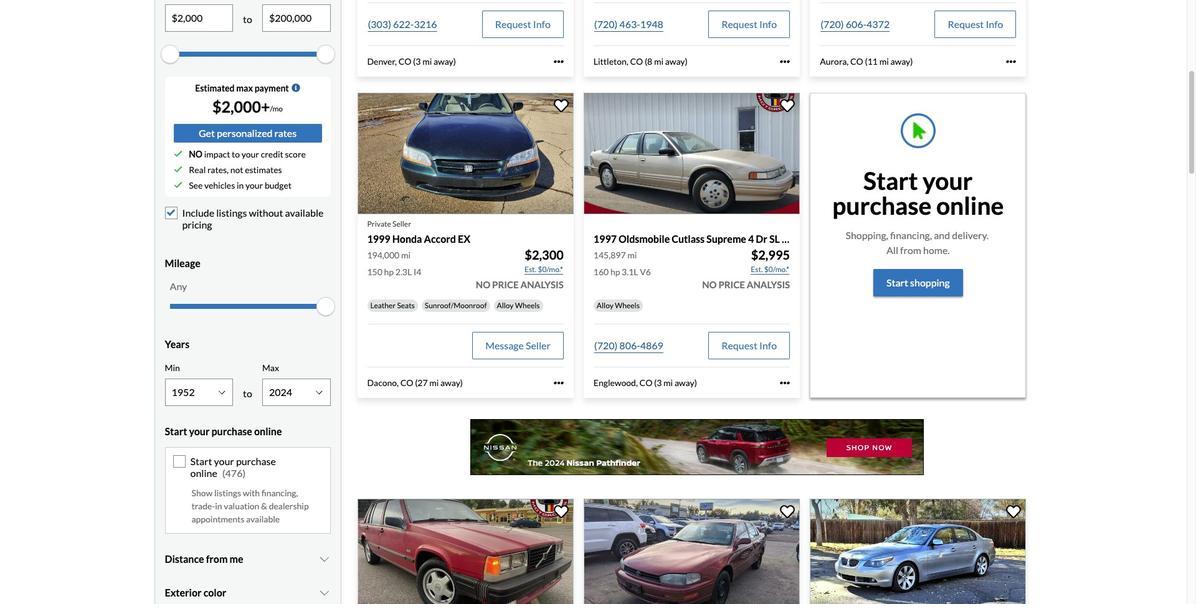 Task type: describe. For each thing, give the bounding box(es) containing it.
silver 2007 bmw 5 series 530i sedan rwd sedan rear-wheel drive undefined image
[[810, 499, 1027, 605]]

chevron down image for distance from me
[[318, 555, 331, 565]]

co for 1948
[[630, 56, 643, 67]]

2 horizontal spatial online
[[937, 191, 1004, 220]]

$2,000+ /mo
[[212, 97, 283, 116]]

(3 for denver, co
[[413, 56, 421, 67]]

info circle image
[[292, 84, 300, 92]]

start inside dropdown button
[[165, 426, 187, 437]]

rates
[[275, 127, 297, 139]]

dealership
[[269, 501, 309, 512]]

from inside dropdown button
[[206, 554, 228, 565]]

info for (720) 806-4869
[[760, 340, 777, 352]]

4
[[749, 233, 754, 245]]

(720) 463-1948
[[594, 18, 664, 30]]

hp for $2,300
[[384, 267, 394, 278]]

1 vertical spatial to
[[232, 149, 240, 159]]

available inside show listings with financing, trade-in valuation & dealership appointments available
[[246, 514, 280, 525]]

160
[[594, 267, 609, 278]]

budget
[[265, 180, 292, 190]]

get personalized rates
[[199, 127, 297, 139]]

leather
[[371, 301, 396, 311]]

exterior color button
[[165, 578, 331, 605]]

and
[[934, 229, 951, 241]]

606-
[[846, 18, 867, 30]]

away) for 4372
[[891, 56, 913, 67]]

co for 4372
[[851, 56, 864, 67]]

seller for message
[[526, 340, 551, 352]]

4372
[[867, 18, 890, 30]]

get
[[199, 127, 215, 139]]

194,000 mi 150 hp 2.3l i4
[[367, 250, 422, 278]]

v6
[[640, 267, 651, 278]]

your up and
[[923, 167, 973, 195]]

your up the (476)
[[214, 455, 234, 467]]

mileage
[[165, 257, 201, 269]]

appointments
[[192, 514, 245, 525]]

littleton, co (8 mi away)
[[594, 56, 688, 67]]

max
[[262, 363, 279, 373]]

red 1993 toyota camry le sedan front-wheel drive automatic image
[[584, 499, 800, 605]]

(8
[[645, 56, 653, 67]]

co right englewood,
[[640, 378, 653, 389]]

i4
[[414, 267, 422, 278]]

financing, inside show listings with financing, trade-in valuation & dealership appointments available
[[262, 488, 298, 499]]

(720) 806-4869
[[594, 340, 664, 352]]

start your purchase online inside the start your purchase online dropdown button
[[165, 426, 282, 437]]

request info button for (303) 622-3216
[[482, 11, 564, 38]]

start shopping button
[[874, 269, 963, 297]]

personalized
[[217, 127, 273, 139]]

impact
[[204, 149, 230, 159]]

color
[[204, 587, 226, 599]]

mi for aurora, co
[[880, 56, 889, 67]]

start shopping
[[887, 277, 950, 289]]

$2,995 est. $0/mo.* no price analysis
[[702, 248, 790, 291]]

194,000
[[367, 250, 400, 261]]

2 check image from the top
[[174, 165, 182, 174]]

see vehicles in your budget
[[189, 180, 292, 190]]

0 vertical spatial start your purchase online
[[833, 167, 1004, 220]]

ellipsis h image for dacono, co (27 mi away)
[[554, 379, 564, 389]]

ellipsis h image
[[1007, 57, 1017, 67]]

seats
[[397, 301, 415, 311]]

shopping,
[[846, 229, 889, 241]]

real rates, not estimates
[[189, 164, 282, 175]]

show
[[192, 488, 213, 499]]

supreme
[[707, 233, 747, 245]]

cutlass
[[672, 233, 705, 245]]

2 vertical spatial purchase
[[236, 455, 276, 467]]

financing, inside shopping, financing, and delivery. all from home.
[[891, 229, 932, 241]]

request info for 1948
[[722, 18, 777, 30]]

green 1997 oldsmobile cutlass supreme 4 dr sl sedan sedan front-wheel drive 4-speed automatic image
[[584, 93, 800, 215]]

message seller button
[[473, 332, 564, 360]]

credit
[[261, 149, 283, 159]]

aurora, co (11 mi away)
[[820, 56, 913, 67]]

est. for $2,300
[[525, 265, 537, 275]]

real
[[189, 164, 206, 175]]

request for 3216
[[495, 18, 531, 30]]

payment
[[255, 83, 289, 93]]

(720) 606-4372 button
[[820, 11, 891, 38]]

mi for englewood, co
[[664, 378, 673, 389]]

(720) 606-4372
[[821, 18, 890, 30]]

622-
[[393, 18, 414, 30]]

ellipsis h image for littleton, co (8 mi away)
[[780, 57, 790, 67]]

0 vertical spatial purchase
[[833, 191, 932, 220]]

burgundy 1988 volvo 740 turbo sedan rear-wheel drive undefined image
[[357, 499, 574, 605]]

estimates
[[245, 164, 282, 175]]

request for 1948
[[722, 18, 758, 30]]

request for 4372
[[948, 18, 984, 30]]

years button
[[165, 329, 331, 360]]

request info button for (720) 606-4372
[[935, 11, 1017, 38]]

available inside include listings without available pricing
[[285, 207, 324, 219]]

away) for 3216
[[434, 56, 456, 67]]

mi for denver, co
[[423, 56, 432, 67]]

accord
[[424, 233, 456, 245]]

145,897 mi 160 hp 3.1l v6
[[594, 250, 651, 278]]

$0/mo.* for $2,995
[[765, 265, 790, 275]]

sl
[[770, 233, 780, 245]]

3.1l
[[622, 267, 639, 278]]

1 alloy wheels from the left
[[497, 301, 540, 311]]

start inside button
[[887, 277, 909, 289]]

any
[[170, 280, 187, 292]]

mileage button
[[165, 248, 331, 279]]

not
[[230, 164, 243, 175]]

mi for littleton, co
[[654, 56, 664, 67]]

online inside dropdown button
[[254, 426, 282, 437]]

dacono, co (27 mi away)
[[367, 378, 463, 389]]

3216
[[414, 18, 437, 30]]

info for (303) 622-3216
[[533, 18, 551, 30]]

request info for 4372
[[948, 18, 1004, 30]]

message seller
[[486, 340, 551, 352]]

dr
[[756, 233, 768, 245]]

honda
[[392, 233, 422, 245]]

score
[[285, 149, 306, 159]]

1948
[[641, 18, 664, 30]]

exterior
[[165, 587, 202, 599]]

(720) for (720) 806-4869
[[594, 340, 618, 352]]

delivery.
[[952, 229, 989, 241]]

trade-
[[192, 501, 215, 512]]



Task type: vqa. For each thing, say whether or not it's contained in the screenshot.
Exterior color dropdown button
yes



Task type: locate. For each thing, give the bounding box(es) containing it.
est. $0/mo.* button for $2,300
[[524, 264, 564, 276]]

$0/mo.* for $2,300
[[538, 265, 563, 275]]

1 horizontal spatial financing,
[[891, 229, 932, 241]]

wheels
[[515, 301, 540, 311], [615, 301, 640, 311]]

1 horizontal spatial alloy
[[597, 301, 614, 311]]

(11
[[865, 56, 878, 67]]

2 vertical spatial start your purchase online
[[190, 455, 276, 479]]

analysis for $2,995
[[747, 280, 790, 291]]

listings down the see vehicles in your budget
[[216, 207, 247, 219]]

no up real
[[189, 149, 203, 159]]

englewood,
[[594, 378, 638, 389]]

in inside show listings with financing, trade-in valuation & dealership appointments available
[[215, 501, 222, 512]]

(27
[[415, 378, 428, 389]]

your
[[242, 149, 259, 159], [923, 167, 973, 195], [246, 180, 263, 190], [189, 426, 210, 437], [214, 455, 234, 467]]

max
[[236, 83, 253, 93]]

(3 down 4869
[[654, 378, 662, 389]]

start your purchase online button
[[165, 416, 331, 447]]

1 vertical spatial seller
[[526, 340, 551, 352]]

0 vertical spatial to
[[243, 13, 252, 25]]

est. $0/mo.* button down $2,300 on the left
[[524, 264, 564, 276]]

from left me at the left of the page
[[206, 554, 228, 565]]

$0/mo.* inside $2,995 est. $0/mo.* no price analysis
[[765, 265, 790, 275]]

denver, co (3 mi away)
[[367, 56, 456, 67]]

co left (8
[[630, 56, 643, 67]]

2 hp from the left
[[611, 267, 620, 278]]

mi inside 194,000 mi 150 hp 2.3l i4
[[401, 250, 411, 261]]

include listings without available pricing
[[182, 207, 324, 230]]

englewood, co (3 mi away)
[[594, 378, 697, 389]]

seller up 'honda'
[[393, 220, 411, 229]]

2 horizontal spatial no
[[702, 280, 717, 291]]

1 horizontal spatial from
[[901, 244, 922, 256]]

listings for include
[[216, 207, 247, 219]]

est. $0/mo.* button down $2,995
[[751, 264, 790, 276]]

request for 4869
[[722, 340, 758, 352]]

co left "(27"
[[401, 378, 413, 389]]

0 vertical spatial from
[[901, 244, 922, 256]]

hp for $2,995
[[611, 267, 620, 278]]

green 1999 honda accord ex sedan front-wheel drive 4-speed automatic image
[[357, 93, 574, 215]]

to
[[243, 13, 252, 25], [232, 149, 240, 159], [243, 388, 252, 399]]

mi right englewood,
[[664, 378, 673, 389]]

2 est. $0/mo.* button from the left
[[751, 264, 790, 276]]

$2,995
[[751, 248, 790, 263]]

1 chevron down image from the top
[[318, 555, 331, 565]]

hp inside 194,000 mi 150 hp 2.3l i4
[[384, 267, 394, 278]]

in up appointments
[[215, 501, 222, 512]]

hp right "150"
[[384, 267, 394, 278]]

1 vertical spatial available
[[246, 514, 280, 525]]

request info for 3216
[[495, 18, 551, 30]]

co left (11
[[851, 56, 864, 67]]

co
[[399, 56, 412, 67], [630, 56, 643, 67], [851, 56, 864, 67], [401, 378, 413, 389], [640, 378, 653, 389]]

no for $2,995
[[702, 280, 717, 291]]

0 horizontal spatial from
[[206, 554, 228, 565]]

price
[[492, 280, 519, 291], [719, 280, 745, 291]]

alloy wheels down $2,300 est. $0/mo.* no price analysis on the top of page
[[497, 301, 540, 311]]

price down supreme on the top right
[[719, 280, 745, 291]]

no for $2,300
[[476, 280, 491, 291]]

estimated max payment
[[195, 83, 289, 93]]

1 est. $0/mo.* button from the left
[[524, 264, 564, 276]]

0 horizontal spatial $0/mo.*
[[538, 265, 563, 275]]

(303)
[[368, 18, 391, 30]]

0 vertical spatial online
[[937, 191, 1004, 220]]

seller right message
[[526, 340, 551, 352]]

2 vertical spatial online
[[190, 467, 217, 479]]

0 vertical spatial chevron down image
[[318, 555, 331, 565]]

(720) for (720) 606-4372
[[821, 18, 844, 30]]

to up the start your purchase online dropdown button
[[243, 388, 252, 399]]

request info button for (720) 463-1948
[[709, 11, 790, 38]]

1 analysis from the left
[[521, 280, 564, 291]]

oldsmobile
[[619, 233, 670, 245]]

ellipsis h image for englewood, co (3 mi away)
[[780, 379, 790, 389]]

1 horizontal spatial wheels
[[615, 301, 640, 311]]

wheels down 3.1l
[[615, 301, 640, 311]]

(720) for (720) 463-1948
[[594, 18, 618, 30]]

1 horizontal spatial online
[[254, 426, 282, 437]]

purchase inside the start your purchase online dropdown button
[[212, 426, 252, 437]]

no inside $2,995 est. $0/mo.* no price analysis
[[702, 280, 717, 291]]

seller inside button
[[526, 340, 551, 352]]

price inside $2,300 est. $0/mo.* no price analysis
[[492, 280, 519, 291]]

1 price from the left
[[492, 280, 519, 291]]

listings up valuation at the left bottom
[[214, 488, 241, 499]]

chevron down image for exterior color
[[318, 588, 331, 598]]

price inside $2,995 est. $0/mo.* no price analysis
[[719, 280, 745, 291]]

0 horizontal spatial seller
[[393, 220, 411, 229]]

$0/mo.* down $2,300 on the left
[[538, 265, 563, 275]]

alloy down the 160
[[597, 301, 614, 311]]

$0/mo.* down $2,995
[[765, 265, 790, 275]]

1 wheels from the left
[[515, 301, 540, 311]]

mi for dacono, co
[[430, 378, 439, 389]]

message
[[486, 340, 524, 352]]

806-
[[620, 340, 641, 352]]

est. for $2,995
[[751, 265, 763, 275]]

available
[[285, 207, 324, 219], [246, 514, 280, 525]]

from
[[901, 244, 922, 256], [206, 554, 228, 565]]

financing, up dealership
[[262, 488, 298, 499]]

request info button for (720) 806-4869
[[709, 332, 790, 360]]

2 est. from the left
[[751, 265, 763, 275]]

0 horizontal spatial est.
[[525, 265, 537, 275]]

request info for 4869
[[722, 340, 777, 352]]

2 price from the left
[[719, 280, 745, 291]]

analysis down $2,300 on the left
[[521, 280, 564, 291]]

price for $2,995
[[719, 280, 745, 291]]

your down estimates
[[246, 180, 263, 190]]

away) for 1948
[[665, 56, 688, 67]]

2 vertical spatial to
[[243, 388, 252, 399]]

chevron down image
[[318, 555, 331, 565], [318, 588, 331, 598]]

1 check image from the top
[[174, 150, 182, 159]]

/mo
[[270, 104, 283, 113]]

1 horizontal spatial no
[[476, 280, 491, 291]]

(303) 622-3216 button
[[367, 11, 438, 38]]

est.
[[525, 265, 537, 275], [751, 265, 763, 275]]

available down budget
[[285, 207, 324, 219]]

1 horizontal spatial seller
[[526, 340, 551, 352]]

analysis inside $2,995 est. $0/mo.* no price analysis
[[747, 280, 790, 291]]

0 horizontal spatial price
[[492, 280, 519, 291]]

0 horizontal spatial no
[[189, 149, 203, 159]]

0 horizontal spatial in
[[215, 501, 222, 512]]

(303) 622-3216
[[368, 18, 437, 30]]

(720) left 606-
[[821, 18, 844, 30]]

0 horizontal spatial wheels
[[515, 301, 540, 311]]

(720) left '806-'
[[594, 340, 618, 352]]

est. down $2,995
[[751, 265, 763, 275]]

chevron down image inside distance from me dropdown button
[[318, 555, 331, 565]]

0 vertical spatial (3
[[413, 56, 421, 67]]

in
[[237, 180, 244, 190], [215, 501, 222, 512]]

1 horizontal spatial analysis
[[747, 280, 790, 291]]

ellipsis h image for denver, co (3 mi away)
[[554, 57, 564, 67]]

financing,
[[891, 229, 932, 241], [262, 488, 298, 499]]

1 vertical spatial (3
[[654, 378, 662, 389]]

seller
[[393, 220, 411, 229], [526, 340, 551, 352]]

0 vertical spatial in
[[237, 180, 244, 190]]

0 vertical spatial check image
[[174, 150, 182, 159]]

2 analysis from the left
[[747, 280, 790, 291]]

mi up 3.1l
[[628, 250, 637, 261]]

your up estimates
[[242, 149, 259, 159]]

chevron down image inside exterior color dropdown button
[[318, 588, 331, 598]]

(720) 463-1948 button
[[594, 11, 664, 38]]

0 vertical spatial financing,
[[891, 229, 932, 241]]

1 vertical spatial purchase
[[212, 426, 252, 437]]

0 horizontal spatial alloy
[[497, 301, 514, 311]]

alloy down $2,300 est. $0/mo.* no price analysis on the top of page
[[497, 301, 514, 311]]

your inside dropdown button
[[189, 426, 210, 437]]

leather seats
[[371, 301, 415, 311]]

mi down 'honda'
[[401, 250, 411, 261]]

2.3l
[[396, 267, 412, 278]]

0 vertical spatial listings
[[216, 207, 247, 219]]

mi right "(27"
[[430, 378, 439, 389]]

from right "all"
[[901, 244, 922, 256]]

1 alloy from the left
[[497, 301, 514, 311]]

0 horizontal spatial hp
[[384, 267, 394, 278]]

hp inside 145,897 mi 160 hp 3.1l v6
[[611, 267, 620, 278]]

financing, up "all"
[[891, 229, 932, 241]]

0 horizontal spatial est. $0/mo.* button
[[524, 264, 564, 276]]

hp
[[384, 267, 394, 278], [611, 267, 620, 278]]

mi down the 3216
[[423, 56, 432, 67]]

0 horizontal spatial alloy wheels
[[497, 301, 540, 311]]

1 horizontal spatial est. $0/mo.* button
[[751, 264, 790, 276]]

1 vertical spatial financing,
[[262, 488, 298, 499]]

purchase
[[833, 191, 932, 220], [212, 426, 252, 437], [236, 455, 276, 467]]

years
[[165, 338, 190, 350]]

from inside shopping, financing, and delivery. all from home.
[[901, 244, 922, 256]]

0 horizontal spatial online
[[190, 467, 217, 479]]

$2,300 est. $0/mo.* no price analysis
[[476, 248, 564, 291]]

info for (720) 606-4372
[[986, 18, 1004, 30]]

1 horizontal spatial hp
[[611, 267, 620, 278]]

est. $0/mo.* button for $2,995
[[751, 264, 790, 276]]

private seller 1999 honda accord ex
[[367, 220, 471, 245]]

1 $0/mo.* from the left
[[538, 265, 563, 275]]

sedan
[[782, 233, 809, 245]]

to left max 'text field'
[[243, 13, 252, 25]]

alloy wheels down 3.1l
[[597, 301, 640, 311]]

check image
[[174, 150, 182, 159], [174, 165, 182, 174]]

1 horizontal spatial alloy wheels
[[597, 301, 640, 311]]

2 alloy from the left
[[597, 301, 614, 311]]

get personalized rates button
[[174, 124, 322, 142]]

start
[[864, 167, 918, 195], [887, 277, 909, 289], [165, 426, 187, 437], [190, 455, 212, 467]]

hp right the 160
[[611, 267, 620, 278]]

1997
[[594, 233, 617, 245]]

0 horizontal spatial (3
[[413, 56, 421, 67]]

request info button
[[482, 11, 564, 38], [709, 11, 790, 38], [935, 11, 1017, 38], [709, 332, 790, 360]]

price for $2,300
[[492, 280, 519, 291]]

pricing
[[182, 219, 212, 230]]

mi inside 145,897 mi 160 hp 3.1l v6
[[628, 250, 637, 261]]

&
[[261, 501, 267, 512]]

(720) inside button
[[821, 18, 844, 30]]

aurora,
[[820, 56, 849, 67]]

ellipsis h image
[[554, 57, 564, 67], [780, 57, 790, 67], [554, 379, 564, 389], [780, 379, 790, 389]]

listings for show
[[214, 488, 241, 499]]

private
[[367, 220, 391, 229]]

info
[[533, 18, 551, 30], [760, 18, 777, 30], [986, 18, 1004, 30], [760, 340, 777, 352]]

1 hp from the left
[[384, 267, 394, 278]]

analysis inside $2,300 est. $0/mo.* no price analysis
[[521, 280, 564, 291]]

check image
[[174, 181, 182, 190]]

in down the not
[[237, 180, 244, 190]]

0 vertical spatial available
[[285, 207, 324, 219]]

Min text field
[[165, 5, 233, 31]]

listings
[[216, 207, 247, 219], [214, 488, 241, 499]]

1 horizontal spatial est.
[[751, 265, 763, 275]]

sunroof/moonroof
[[425, 301, 487, 311]]

include
[[182, 207, 214, 219]]

wheels down $2,300 est. $0/mo.* no price analysis on the top of page
[[515, 301, 540, 311]]

2 wheels from the left
[[615, 301, 640, 311]]

listings inside include listings without available pricing
[[216, 207, 247, 219]]

shopping, financing, and delivery. all from home.
[[846, 229, 991, 256]]

distance from me button
[[165, 544, 331, 575]]

dacono,
[[367, 378, 399, 389]]

littleton,
[[594, 56, 629, 67]]

1 horizontal spatial $0/mo.*
[[765, 265, 790, 275]]

1 vertical spatial listings
[[214, 488, 241, 499]]

1 horizontal spatial (3
[[654, 378, 662, 389]]

start your purchase online up and
[[833, 167, 1004, 220]]

(476)
[[222, 467, 246, 479]]

rates,
[[207, 164, 229, 175]]

(720) inside button
[[594, 340, 618, 352]]

est. inside $2,995 est. $0/mo.* no price analysis
[[751, 265, 763, 275]]

analysis down $2,995
[[747, 280, 790, 291]]

$2,300
[[525, 248, 564, 263]]

mi right (8
[[654, 56, 664, 67]]

price up message
[[492, 280, 519, 291]]

advertisement region
[[470, 419, 924, 476]]

shopping
[[911, 277, 950, 289]]

1 vertical spatial chevron down image
[[318, 588, 331, 598]]

seller for private
[[393, 220, 411, 229]]

available down &
[[246, 514, 280, 525]]

listings inside show listings with financing, trade-in valuation & dealership appointments available
[[214, 488, 241, 499]]

distance from me
[[165, 554, 243, 565]]

463-
[[620, 18, 641, 30]]

0 vertical spatial seller
[[393, 220, 411, 229]]

(720) inside button
[[594, 18, 618, 30]]

to up real rates, not estimates
[[232, 149, 240, 159]]

0 horizontal spatial financing,
[[262, 488, 298, 499]]

no up sunroof/moonroof
[[476, 280, 491, 291]]

1 vertical spatial online
[[254, 426, 282, 437]]

(720) left 463-
[[594, 18, 618, 30]]

1997 oldsmobile cutlass supreme 4 dr sl sedan
[[594, 233, 809, 245]]

1 vertical spatial in
[[215, 501, 222, 512]]

away)
[[434, 56, 456, 67], [665, 56, 688, 67], [891, 56, 913, 67], [441, 378, 463, 389], [675, 378, 697, 389]]

co for 3216
[[399, 56, 412, 67]]

start your purchase online up the (476)
[[165, 426, 282, 437]]

1 horizontal spatial price
[[719, 280, 745, 291]]

your up show
[[189, 426, 210, 437]]

co right denver,
[[399, 56, 412, 67]]

1 est. from the left
[[525, 265, 537, 275]]

0 horizontal spatial available
[[246, 514, 280, 525]]

1 vertical spatial start your purchase online
[[165, 426, 282, 437]]

exterior color
[[165, 587, 226, 599]]

(3 right denver,
[[413, 56, 421, 67]]

info for (720) 463-1948
[[760, 18, 777, 30]]

145,897
[[594, 250, 626, 261]]

(3 for englewood, co
[[654, 378, 662, 389]]

2 chevron down image from the top
[[318, 588, 331, 598]]

est. down $2,300 on the left
[[525, 265, 537, 275]]

1 horizontal spatial in
[[237, 180, 244, 190]]

2 alloy wheels from the left
[[597, 301, 640, 311]]

est. inside $2,300 est. $0/mo.* no price analysis
[[525, 265, 537, 275]]

1 vertical spatial from
[[206, 554, 228, 565]]

(3
[[413, 56, 421, 67], [654, 378, 662, 389]]

seller inside private seller 1999 honda accord ex
[[393, 220, 411, 229]]

mi right (11
[[880, 56, 889, 67]]

2 $0/mo.* from the left
[[765, 265, 790, 275]]

no impact to your credit score
[[189, 149, 306, 159]]

Max text field
[[263, 5, 330, 31]]

start your purchase online up 'with'
[[190, 455, 276, 479]]

no down 1997 oldsmobile cutlass supreme 4 dr sl sedan
[[702, 280, 717, 291]]

$0/mo.* inside $2,300 est. $0/mo.* no price analysis
[[538, 265, 563, 275]]

distance
[[165, 554, 204, 565]]

0 horizontal spatial analysis
[[521, 280, 564, 291]]

analysis for $2,300
[[521, 280, 564, 291]]

no inside $2,300 est. $0/mo.* no price analysis
[[476, 280, 491, 291]]

estimated
[[195, 83, 235, 93]]

1999
[[367, 233, 391, 245]]

1 horizontal spatial available
[[285, 207, 324, 219]]

me
[[230, 554, 243, 565]]

1 vertical spatial check image
[[174, 165, 182, 174]]

no
[[189, 149, 203, 159], [476, 280, 491, 291], [702, 280, 717, 291]]

vehicles
[[204, 180, 235, 190]]



